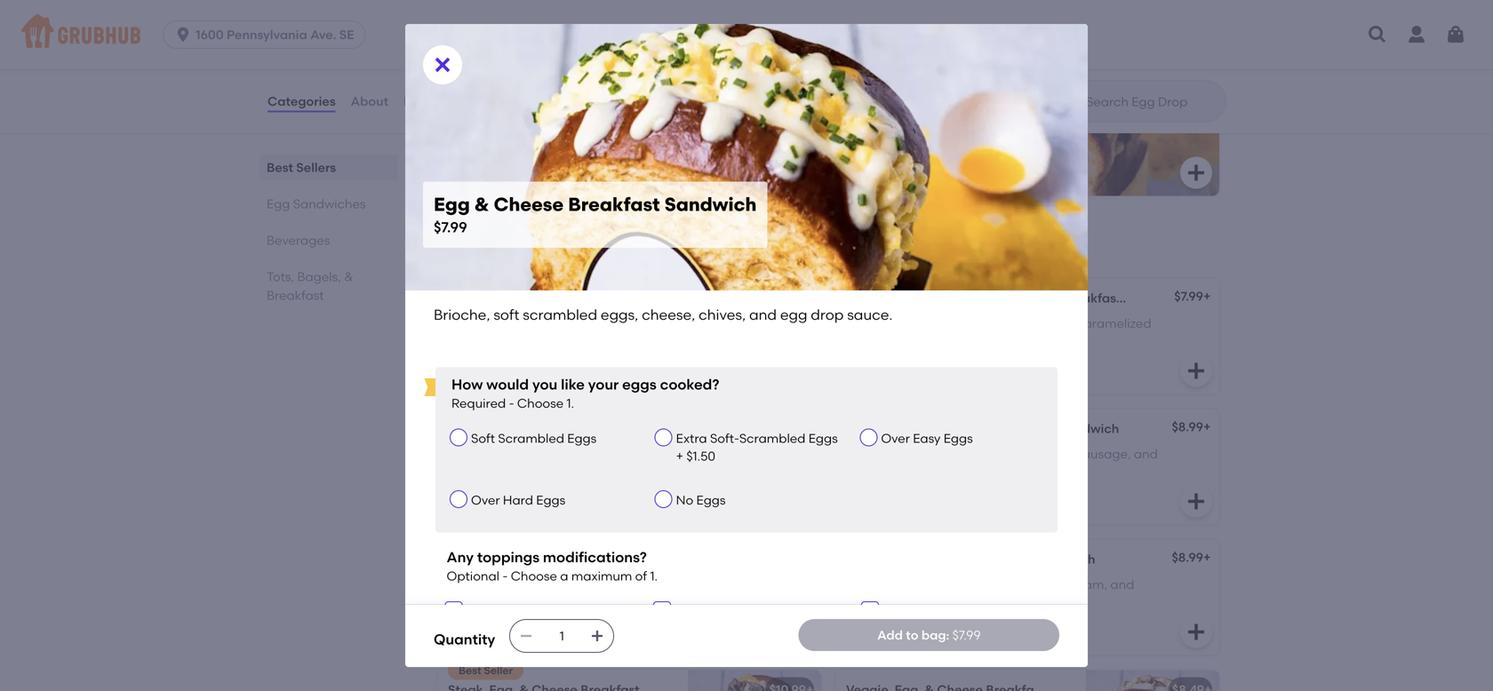 Task type: vqa. For each thing, say whether or not it's contained in the screenshot.
Extra
yes



Task type: locate. For each thing, give the bounding box(es) containing it.
svg image
[[174, 26, 192, 44], [432, 54, 453, 76], [788, 162, 809, 184], [788, 360, 809, 382], [1186, 360, 1207, 382], [1186, 491, 1207, 513], [519, 629, 534, 644], [591, 629, 605, 644]]

sellers up on
[[480, 34, 541, 57]]

sellers for best sellers
[[296, 160, 336, 175]]

sandwiches
[[293, 196, 366, 212], [475, 237, 588, 260]]

breakfast up brioche, soft scrambled eggs, cheese, sausage, and egg drop sauce.
[[997, 421, 1056, 437]]

bacon, down required
[[448, 421, 491, 437]]

$8.99
[[451, 159, 482, 174], [1172, 420, 1204, 435], [775, 421, 806, 437], [1172, 550, 1204, 565]]

$7.99
[[434, 219, 467, 236], [1175, 289, 1204, 304], [777, 291, 806, 306], [953, 628, 981, 643]]

sauce. inside brioche, soft scrambled eggs, cheese, sausage, and egg drop sauce.
[[905, 465, 944, 480]]

& for avo, egg, & cheese breakfast sandwich
[[507, 552, 517, 567]]

seller for bacon, egg, & cheese breakfast sandwich image
[[484, 403, 513, 416]]

bacon, inside bacon, egg, & cheese breakfast... $8.99 +
[[451, 138, 493, 153]]

0 vertical spatial sellers
[[480, 34, 541, 57]]

soft inside brioche, soft scrambled eggs, cheese, chives, and egg drop sauce.
[[500, 316, 523, 331]]

sauce. up quantity
[[448, 613, 488, 628]]

soft inside brioche, soft scrambled eggs, cheese, ham, and egg drop sauce.
[[898, 577, 921, 592]]

cheese, inside brioche, soft scrambled eggs, cheese, ham, and egg drop sauce.
[[1027, 577, 1074, 592]]

sandwiches down best sellers
[[293, 196, 366, 212]]

breakfast inside egg & cheese breakfast sandwich $7.99
[[568, 193, 660, 216]]

eggs, inside brioche, soft scrambled eggs, cheese, avocado, and egg drop sauce.
[[593, 577, 626, 592]]

$7.99 +
[[1175, 289, 1211, 304], [777, 291, 814, 306]]

1 horizontal spatial scrambled
[[740, 431, 806, 446]]

scrambled for bacon, egg, & cheese breakfast sandwich
[[526, 447, 590, 462]]

breakfast...
[[588, 138, 657, 153], [982, 138, 1051, 153]]

best sellers
[[267, 160, 336, 175]]

and inside brioche, soft scrambled eggs, cheese, bacon, chives, and egg drop sauce.
[[587, 465, 611, 480]]

soft inside brioche, soft scrambled eggs, cheese, caramelized onions, and egg drop sauce.
[[898, 316, 921, 331]]

bag:
[[922, 628, 950, 643]]

would
[[487, 376, 529, 393]]

1 seller from the top
[[484, 403, 513, 416]]

cheese up would
[[487, 291, 533, 306]]

sauce. up eggs
[[627, 334, 666, 349]]

& down on
[[526, 138, 536, 153]]

eggs, for egg & cheese breakfast sandwich
[[593, 316, 626, 331]]

eggs left sausage,
[[809, 431, 838, 446]]

on
[[517, 59, 532, 74]]

0 horizontal spatial $7.99 +
[[777, 291, 814, 306]]

egg, for steak, egg, & cheese breakfast... $10.99 +
[[890, 138, 917, 153]]

eggs, up your
[[593, 316, 626, 331]]

choose up avocado,
[[511, 569, 557, 584]]

0 vertical spatial 1.
[[567, 396, 574, 411]]

and inside brioche, soft scrambled eggs, cheese, avocado, and egg drop sauce.
[[557, 595, 581, 610]]

cheese, up cooked?
[[642, 306, 696, 324]]

cheese, for bacon, egg, & cheese breakfast sandwich
[[448, 465, 495, 480]]

egg,
[[496, 138, 523, 153], [890, 138, 917, 153], [971, 291, 998, 306], [494, 421, 521, 437], [906, 421, 933, 437], [477, 552, 504, 567], [882, 552, 909, 567]]

sauce. inside brioche, soft scrambled eggs, cheese, ham, and egg drop sauce.
[[905, 595, 944, 610]]

required
[[452, 396, 506, 411]]

cheese, left sausage,
[[1027, 447, 1074, 462]]

egg, right sausage,
[[906, 421, 933, 437]]

$7.99 inside egg & cheese breakfast sandwich $7.99
[[434, 219, 467, 236]]

sauce. down caramelized onion, egg, & cheese breakfast sandwich
[[977, 334, 1017, 349]]

& inside egg & cheese breakfast sandwich $7.99
[[475, 193, 489, 216]]

choose down you at the bottom
[[517, 396, 564, 411]]

0 horizontal spatial egg sandwiches
[[267, 196, 366, 212]]

chives, up would
[[498, 334, 539, 349]]

bacon, egg, & cheese breakfast sandwich
[[448, 421, 707, 437]]

2 vertical spatial chives,
[[543, 465, 584, 480]]

drop inside brioche, soft scrambled eggs, cheese, caramelized onions, and egg drop sauce.
[[946, 334, 974, 349]]

breakfast down tots, in the left top of the page
[[267, 288, 324, 303]]

seller down would
[[484, 403, 513, 416]]

eggs, inside brioche, soft scrambled eggs, cheese, ham, and egg drop sauce.
[[992, 577, 1024, 592]]

& inside the steak, egg, & cheese breakfast... $10.99 +
[[920, 138, 930, 153]]

0 horizontal spatial scrambled
[[498, 431, 565, 446]]

bacon, egg, & cheese breakfast... $8.99 +
[[451, 138, 657, 174]]

no cheese
[[471, 604, 537, 619]]

svg image
[[1367, 24, 1389, 45], [1446, 24, 1467, 45], [1186, 162, 1207, 184], [788, 622, 809, 643], [1186, 622, 1207, 643]]

brioche, inside brioche, soft scrambled eggs, cheese, sausage, and egg drop sauce.
[[846, 447, 895, 462]]

no eggs
[[676, 493, 726, 508]]

soft scrambled eggs
[[471, 431, 597, 446]]

soft for caramelized onion, egg, & cheese breakfast sandwich
[[898, 316, 921, 331]]

extra
[[676, 431, 707, 446]]

egg, for sausage, egg, & cheese breakfast sandwich
[[906, 421, 933, 437]]

& right sausage,
[[936, 421, 945, 437]]

a
[[560, 569, 569, 584]]

drop inside brioche, soft scrambled eggs, cheese, sausage, and egg drop sauce.
[[873, 465, 902, 480]]

scrambled for caramelized onion, egg, & cheese breakfast sandwich
[[924, 316, 989, 331]]

sauce. left hard in the left bottom of the page
[[448, 483, 488, 498]]

$10.99
[[849, 159, 886, 174]]

scrambled for egg & cheese breakfast sandwich
[[526, 316, 590, 331]]

best seller up soft
[[459, 403, 513, 416]]

avo, egg, & cheese breakfast sandwich
[[448, 552, 691, 567]]

breakfast down bacon, egg, & cheese breakfast... $8.99 +
[[568, 193, 660, 216]]

1 horizontal spatial breakfast...
[[982, 138, 1051, 153]]

breakfast... for steak, egg, & cheese breakfast... $10.99 +
[[982, 138, 1051, 153]]

cheese, for caramelized onion, egg, & cheese breakfast sandwich
[[1027, 316, 1074, 331]]

brioche, soft scrambled eggs, cheese, sausage, and egg drop sauce.
[[846, 447, 1158, 480]]

scrambled inside brioche, soft scrambled eggs, cheese, sausage, and egg drop sauce.
[[924, 447, 989, 462]]

soft
[[494, 306, 520, 324], [500, 316, 523, 331], [898, 316, 921, 331], [500, 447, 523, 462], [898, 447, 921, 462], [500, 577, 523, 592], [898, 577, 921, 592]]

best seller inside button
[[459, 665, 513, 677]]

soft inside brioche, soft scrambled eggs, cheese, avocado, and egg drop sauce.
[[500, 577, 523, 592]]

cheese, inside brioche, soft scrambled eggs, cheese, chives, and egg drop sauce.
[[448, 334, 495, 349]]

& for steak, egg, & cheese breakfast... $10.99 +
[[920, 138, 930, 153]]

sauce.
[[847, 306, 893, 324], [627, 334, 666, 349], [977, 334, 1017, 349], [905, 465, 944, 480], [448, 483, 488, 498], [905, 595, 944, 610], [448, 613, 488, 628]]

breakfast down your
[[585, 421, 644, 437]]

$8.99 +
[[1172, 420, 1211, 435], [775, 421, 814, 437], [1172, 550, 1211, 565]]

eggs right hard in the left bottom of the page
[[536, 493, 566, 508]]

cheese, down caramelized onion, egg, & cheese breakfast sandwich
[[1027, 316, 1074, 331]]

egg, right steak,
[[890, 138, 917, 153]]

sandwiches up egg & cheese breakfast sandwich
[[475, 237, 588, 260]]

over left hard in the left bottom of the page
[[471, 493, 500, 508]]

1 vertical spatial -
[[503, 569, 508, 584]]

cheese, for ham, egg, & cheese breakfast sandwich
[[1027, 577, 1074, 592]]

Input item quantity number field
[[543, 621, 582, 653]]

1 vertical spatial bacon,
[[448, 421, 491, 437]]

best inside the best sellers most ordered on grubhub
[[434, 34, 475, 57]]

1 vertical spatial 1.
[[650, 569, 658, 584]]

no for no sauce
[[887, 604, 905, 619]]

egg, down on
[[496, 138, 523, 153]]

best down the categories button
[[267, 160, 293, 175]]

eggs, down sausage, egg, & cheese breakfast sandwich
[[992, 447, 1024, 462]]

easy
[[913, 431, 941, 446]]

brioche, inside brioche, soft scrambled eggs, cheese, bacon, chives, and egg drop sauce.
[[448, 447, 497, 462]]

eggs, inside brioche, soft scrambled eggs, cheese, bacon, chives, and egg drop sauce.
[[593, 447, 626, 462]]

+ inside extra soft-scrambled eggs + $1.50
[[676, 449, 684, 464]]

over for over hard eggs
[[471, 493, 500, 508]]

& for tots, bagels, & breakfast
[[344, 269, 354, 285]]

0 vertical spatial choose
[[517, 396, 564, 411]]

brioche, soft scrambled eggs, cheese, chives, and egg drop sauce.
[[434, 306, 893, 324], [448, 316, 666, 349]]

no up quantity
[[471, 604, 488, 619]]

eggs, down ham, egg, & cheese breakfast sandwich
[[992, 577, 1024, 592]]

extra soft-scrambled eggs + $1.50
[[676, 431, 838, 464]]

avo, egg, & cheese breakfast sandwich image
[[688, 540, 822, 656]]

bacon, down "reviews" button on the top
[[451, 138, 493, 153]]

cheese, inside brioche, soft scrambled eggs, cheese, bacon, chives, and egg drop sauce.
[[448, 465, 495, 480]]

choose
[[517, 396, 564, 411], [511, 569, 557, 584]]

1 horizontal spatial sellers
[[480, 34, 541, 57]]

1 vertical spatial chives,
[[498, 334, 539, 349]]

no left the chives
[[679, 604, 696, 619]]

breakfast
[[568, 193, 660, 216], [267, 288, 324, 303], [536, 291, 595, 306], [1062, 291, 1121, 306], [585, 421, 644, 437], [997, 421, 1056, 437], [569, 552, 628, 567], [973, 552, 1033, 567]]

& down bacon, egg, & cheese breakfast... $8.99 +
[[475, 193, 489, 216]]

sandwich
[[665, 193, 757, 216], [598, 291, 659, 306], [1124, 291, 1185, 306], [647, 421, 707, 437], [1059, 421, 1120, 437], [631, 552, 691, 567], [1036, 552, 1096, 567]]

best down quantity
[[459, 665, 482, 677]]

seller down quantity
[[484, 665, 513, 677]]

1.
[[567, 396, 574, 411], [650, 569, 658, 584]]

0 horizontal spatial 1.
[[567, 396, 574, 411]]

sausage, egg, & cheese breakfast sandwich
[[846, 421, 1120, 437]]

soft inside brioche, soft scrambled eggs, cheese, sausage, and egg drop sauce.
[[898, 447, 921, 462]]

2 scrambled from the left
[[740, 431, 806, 446]]

scrambled inside brioche, soft scrambled eggs, cheese, ham, and egg drop sauce.
[[924, 577, 989, 592]]

cheese down bacon, egg, & cheese breakfast... $8.99 +
[[494, 193, 564, 216]]

tots,
[[267, 269, 294, 285]]

2 best seller from the top
[[459, 665, 513, 677]]

+
[[482, 159, 490, 174], [886, 159, 893, 174], [1204, 289, 1211, 304], [806, 291, 814, 306], [1204, 420, 1211, 435], [806, 421, 814, 437], [676, 449, 684, 464], [1204, 550, 1211, 565]]

soft
[[471, 431, 495, 446]]

and inside brioche, soft scrambled eggs, cheese, sausage, and egg drop sauce.
[[1134, 447, 1158, 462]]

2 breakfast... from the left
[[982, 138, 1051, 153]]

cheese up the a
[[520, 552, 566, 567]]

breakfast... inside bacon, egg, & cheese breakfast... $8.99 +
[[588, 138, 657, 153]]

no down $1.50
[[676, 493, 694, 508]]

eggs, inside brioche, soft scrambled eggs, cheese, chives, and egg drop sauce.
[[593, 316, 626, 331]]

brioche, soft scrambled eggs, cheese, caramelized onions, and egg drop sauce.
[[846, 316, 1152, 349]]

brioche, inside brioche, soft scrambled eggs, cheese, ham, and egg drop sauce.
[[846, 577, 895, 592]]

& inside tots, bagels, & breakfast
[[344, 269, 354, 285]]

no up "add"
[[887, 604, 905, 619]]

1. down the like on the left of the page
[[567, 396, 574, 411]]

over
[[881, 431, 910, 446], [471, 493, 500, 508]]

- inside how would you like your eggs cooked? required - choose 1.
[[509, 396, 514, 411]]

eggs up brioche, soft scrambled eggs, cheese, bacon, chives, and egg drop sauce.
[[568, 431, 597, 446]]

cheese, down soft
[[448, 465, 495, 480]]

&
[[526, 138, 536, 153], [920, 138, 930, 153], [475, 193, 489, 216], [344, 269, 354, 285], [475, 291, 484, 306], [1001, 291, 1010, 306], [524, 421, 533, 437], [936, 421, 945, 437], [507, 552, 517, 567], [912, 552, 922, 567]]

eggs, for avo, egg, & cheese breakfast sandwich
[[593, 577, 626, 592]]

best
[[434, 34, 475, 57], [267, 160, 293, 175], [459, 403, 482, 416], [459, 665, 482, 677]]

cheese, inside brioche, soft scrambled eggs, cheese, caramelized onions, and egg drop sauce.
[[1027, 316, 1074, 331]]

best up the most on the left top of page
[[434, 34, 475, 57]]

seller
[[484, 403, 513, 416], [484, 665, 513, 677]]

seller inside button
[[484, 665, 513, 677]]

and
[[749, 306, 777, 324], [542, 334, 566, 349], [892, 334, 916, 349], [1134, 447, 1158, 462], [587, 465, 611, 480], [1111, 577, 1135, 592], [557, 595, 581, 610]]

cheese, inside brioche, soft scrambled eggs, cheese, sausage, and egg drop sauce.
[[1027, 447, 1074, 462]]

eggs,
[[601, 306, 639, 324], [593, 316, 626, 331], [992, 316, 1024, 331], [593, 447, 626, 462], [992, 447, 1024, 462], [593, 577, 626, 592], [992, 577, 1024, 592]]

ham,
[[1077, 577, 1108, 592]]

best down how
[[459, 403, 482, 416]]

cheese, inside brioche, soft scrambled eggs, cheese, avocado, and egg drop sauce.
[[448, 595, 495, 610]]

egg, for bacon, egg, & cheese breakfast sandwich
[[494, 421, 521, 437]]

0 vertical spatial seller
[[484, 403, 513, 416]]

cheese, left ham, in the bottom of the page
[[1027, 577, 1074, 592]]

brioche, inside brioche, soft scrambled eggs, cheese, caramelized onions, and egg drop sauce.
[[846, 316, 895, 331]]

sauce
[[908, 604, 946, 619]]

1. right of
[[650, 569, 658, 584]]

0 horizontal spatial over
[[471, 493, 500, 508]]

1 horizontal spatial egg sandwiches
[[434, 237, 588, 260]]

egg, down required
[[494, 421, 521, 437]]

1600 pennsylvania ave. se button
[[163, 20, 373, 49]]

1 breakfast... from the left
[[588, 138, 657, 153]]

0 horizontal spatial breakfast...
[[588, 138, 657, 153]]

1 vertical spatial choose
[[511, 569, 557, 584]]

eggs, down egg & cheese breakfast sandwich
[[601, 306, 639, 324]]

sellers
[[480, 34, 541, 57], [296, 160, 336, 175]]

cheese right steak,
[[933, 138, 979, 153]]

bacon,
[[498, 465, 540, 480]]

brioche, for bacon, egg, & cheese breakfast sandwich
[[448, 447, 497, 462]]

& for ham, egg, & cheese breakfast sandwich
[[912, 552, 922, 567]]

scrambled inside brioche, soft scrambled eggs, cheese, bacon, chives, and egg drop sauce.
[[526, 447, 590, 462]]

- down would
[[509, 396, 514, 411]]

bagels,
[[297, 269, 341, 285]]

soft inside brioche, soft scrambled eggs, cheese, bacon, chives, and egg drop sauce.
[[500, 447, 523, 462]]

eggs, down bacon, egg, & cheese breakfast sandwich
[[593, 447, 626, 462]]

0 vertical spatial -
[[509, 396, 514, 411]]

add
[[878, 628, 903, 643]]

best seller
[[459, 403, 513, 416], [459, 665, 513, 677]]

& right the bagels, on the left
[[344, 269, 354, 285]]

sauce. inside brioche, soft scrambled eggs, cheese, bacon, chives, and egg drop sauce.
[[448, 483, 488, 498]]

cheese up egg & cheese breakfast sandwich $7.99
[[539, 138, 585, 153]]

egg, inside the steak, egg, & cheese breakfast... $10.99 +
[[890, 138, 917, 153]]

& right steak,
[[920, 138, 930, 153]]

egg, inside bacon, egg, & cheese breakfast... $8.99 +
[[496, 138, 523, 153]]

chives, up cooked?
[[699, 306, 746, 324]]

egg sandwiches up egg & cheese breakfast sandwich
[[434, 237, 588, 260]]

egg, up optional
[[477, 552, 504, 567]]

scrambled for avo, egg, & cheese breakfast sandwich
[[526, 577, 590, 592]]

cheese, up how
[[448, 334, 495, 349]]

best seller for "steak, egg, & cheese breakfast sandwich" "image"
[[459, 665, 513, 677]]

most
[[434, 59, 463, 74]]

0 horizontal spatial sandwiches
[[293, 196, 366, 212]]

1 vertical spatial best seller
[[459, 665, 513, 677]]

brioche, soft scrambled eggs, cheese, ham, and egg drop sauce.
[[846, 577, 1135, 610]]

brioche, for caramelized onion, egg, & cheese breakfast sandwich
[[846, 316, 895, 331]]

sauce. down the easy
[[905, 465, 944, 480]]

1 horizontal spatial over
[[881, 431, 910, 446]]

eggs, for sausage, egg, & cheese breakfast sandwich
[[992, 447, 1024, 462]]

eggs, inside brioche, soft scrambled eggs, cheese, sausage, and egg drop sauce.
[[992, 447, 1024, 462]]

$8.99 + for sausage, egg, & cheese breakfast sandwich
[[1172, 420, 1211, 435]]

0 vertical spatial bacon,
[[451, 138, 493, 153]]

& up 'no sauce' on the right of the page
[[912, 552, 922, 567]]

cheese right the easy
[[948, 421, 994, 437]]

eggs right the easy
[[944, 431, 973, 446]]

eggs for soft scrambled eggs
[[568, 431, 597, 446]]

brioche,
[[434, 306, 490, 324], [448, 316, 497, 331], [846, 316, 895, 331], [448, 447, 497, 462], [846, 447, 895, 462], [448, 577, 497, 592], [846, 577, 895, 592]]

breakfast... inside the steak, egg, & cheese breakfast... $10.99 +
[[982, 138, 1051, 153]]

caramelized
[[846, 291, 925, 306]]

1 horizontal spatial -
[[509, 396, 514, 411]]

over hard eggs
[[471, 493, 566, 508]]

sellers for best sellers most ordered on grubhub
[[480, 34, 541, 57]]

1 horizontal spatial sandwiches
[[475, 237, 588, 260]]

egg inside brioche, soft scrambled eggs, cheese, sausage, and egg drop sauce.
[[846, 465, 870, 480]]

1 horizontal spatial chives,
[[543, 465, 584, 480]]

drop
[[811, 306, 844, 324], [595, 334, 624, 349], [946, 334, 974, 349], [640, 465, 669, 480], [873, 465, 902, 480], [611, 595, 640, 610], [873, 595, 902, 610]]

egg, right ham,
[[882, 552, 909, 567]]

chives, down the soft scrambled eggs
[[543, 465, 584, 480]]

cheese inside egg & cheese breakfast sandwich $7.99
[[494, 193, 564, 216]]

1 best seller from the top
[[459, 403, 513, 416]]

+ inside the steak, egg, & cheese breakfast... $10.99 +
[[886, 159, 893, 174]]

1 vertical spatial over
[[471, 493, 500, 508]]

sauce. up the 'add to bag: $7.99'
[[905, 595, 944, 610]]

and inside brioche, soft scrambled eggs, cheese, ham, and egg drop sauce.
[[1111, 577, 1135, 592]]

soft for avo, egg, & cheese breakfast sandwich
[[500, 577, 523, 592]]

1 vertical spatial sellers
[[296, 160, 336, 175]]

brioche, soft scrambled eggs, cheese, avocado, and egg drop sauce.
[[448, 577, 640, 628]]

scrambled
[[498, 431, 565, 446], [740, 431, 806, 446]]

0 vertical spatial over
[[881, 431, 910, 446]]

& up avocado,
[[507, 552, 517, 567]]

0 horizontal spatial chives,
[[498, 334, 539, 349]]

and inside brioche, soft scrambled eggs, cheese, caramelized onions, and egg drop sauce.
[[892, 334, 916, 349]]

0 vertical spatial chives,
[[699, 306, 746, 324]]

& for sausage, egg, & cheese breakfast sandwich
[[936, 421, 945, 437]]

scrambled inside brioche, soft scrambled eggs, cheese, caramelized onions, and egg drop sauce.
[[924, 316, 989, 331]]

0 horizontal spatial -
[[503, 569, 508, 584]]

steak, egg, & cheese breakfast... $10.99 +
[[849, 138, 1051, 174]]

egg, for ham, egg, & cheese breakfast sandwich
[[882, 552, 909, 567]]

eggs
[[568, 431, 597, 446], [809, 431, 838, 446], [944, 431, 973, 446], [536, 493, 566, 508], [697, 493, 726, 508]]

best seller for bacon, egg, & cheese breakfast sandwich image
[[459, 403, 513, 416]]

1 vertical spatial seller
[[484, 665, 513, 677]]

eggs, down modifications?
[[593, 577, 626, 592]]

best seller down quantity
[[459, 665, 513, 677]]

- down "toppings"
[[503, 569, 508, 584]]

eggs, down caramelized onion, egg, & cheese breakfast sandwich
[[992, 316, 1024, 331]]

scrambled right 'extra'
[[740, 431, 806, 446]]

& up bacon,
[[524, 421, 533, 437]]

1600 pennsylvania ave. se
[[196, 27, 354, 42]]

sellers down the categories button
[[296, 160, 336, 175]]

ham,
[[846, 552, 879, 567]]

0 vertical spatial best seller
[[459, 403, 513, 416]]

scrambled up bacon,
[[498, 431, 565, 446]]

cheese,
[[642, 306, 696, 324], [1027, 316, 1074, 331], [448, 334, 495, 349], [1027, 447, 1074, 462], [448, 465, 495, 480], [1027, 577, 1074, 592], [448, 595, 495, 610]]

brioche, inside brioche, soft scrambled eggs, cheese, avocado, and egg drop sauce.
[[448, 577, 497, 592]]

- inside any toppings modifications? optional - choose a maximum of 1.
[[503, 569, 508, 584]]

2 horizontal spatial chives,
[[699, 306, 746, 324]]

1 horizontal spatial 1.
[[650, 569, 658, 584]]

over left the easy
[[881, 431, 910, 446]]

eggs, inside brioche, soft scrambled eggs, cheese, caramelized onions, and egg drop sauce.
[[992, 316, 1024, 331]]

& up brioche, soft scrambled eggs, cheese, caramelized onions, and egg drop sauce.
[[1001, 291, 1010, 306]]

categories
[[268, 94, 336, 109]]

& inside bacon, egg, & cheese breakfast... $8.99 +
[[526, 138, 536, 153]]

sandwich inside egg & cheese breakfast sandwich $7.99
[[665, 193, 757, 216]]

sauce. inside brioche, soft scrambled eggs, cheese, caramelized onions, and egg drop sauce.
[[977, 334, 1017, 349]]

egg
[[780, 306, 808, 324], [569, 334, 592, 349], [919, 334, 943, 349], [614, 465, 637, 480], [846, 465, 870, 480], [584, 595, 608, 610], [846, 595, 870, 610]]

egg sandwiches down best sellers
[[267, 196, 366, 212]]

cheese, down optional
[[448, 595, 495, 610]]

of
[[635, 569, 647, 584]]

soft-
[[710, 431, 740, 446]]

2 seller from the top
[[484, 665, 513, 677]]

1. inside any toppings modifications? optional - choose a maximum of 1.
[[650, 569, 658, 584]]

brioche, soft scrambled eggs, cheese, chives, and egg drop sauce. down egg & cheese breakfast sandwich
[[448, 316, 666, 349]]

scrambled inside brioche, soft scrambled eggs, cheese, avocado, and egg drop sauce.
[[526, 577, 590, 592]]

eggs, for caramelized onion, egg, & cheese breakfast sandwich
[[992, 316, 1024, 331]]

about button
[[350, 69, 389, 133]]

cheese inside the steak, egg, & cheese breakfast... $10.99 +
[[933, 138, 979, 153]]

sellers inside the best sellers most ordered on grubhub
[[480, 34, 541, 57]]

bacon,
[[451, 138, 493, 153], [448, 421, 491, 437]]

0 horizontal spatial sellers
[[296, 160, 336, 175]]

reviews
[[404, 94, 453, 109]]

ave.
[[310, 27, 336, 42]]

cheese, for egg & cheese breakfast sandwich
[[448, 334, 495, 349]]

no chives
[[679, 604, 740, 619]]



Task type: describe. For each thing, give the bounding box(es) containing it.
+ inside bacon, egg, & cheese breakfast... $8.99 +
[[482, 159, 490, 174]]

soft for sausage, egg, & cheese breakfast sandwich
[[898, 447, 921, 462]]

grubhub
[[535, 59, 589, 74]]

eggs, for bacon, egg, & cheese breakfast sandwich
[[593, 447, 626, 462]]

avocado,
[[498, 595, 555, 610]]

egg & cheese breakfast sandwich image
[[688, 279, 822, 394]]

cheese down optional
[[491, 604, 537, 619]]

brioche, soft scrambled eggs, cheese, bacon, chives, and egg drop sauce.
[[448, 447, 669, 498]]

breakfast up maximum
[[569, 552, 628, 567]]

breakfast inside tots, bagels, & breakfast
[[267, 288, 324, 303]]

brioche, for avo, egg, & cheese breakfast sandwich
[[448, 577, 497, 592]]

caramelized
[[1077, 316, 1152, 331]]

sauce. down caramelized
[[847, 306, 893, 324]]

steak,
[[849, 138, 887, 153]]

scrambled inside extra soft-scrambled eggs + $1.50
[[740, 431, 806, 446]]

breakfast up the like on the left of the page
[[536, 291, 595, 306]]

eggs
[[622, 376, 657, 393]]

breakfast up brioche, soft scrambled eggs, cheese, ham, and egg drop sauce.
[[973, 552, 1033, 567]]

$8.99 + for ham, egg, & cheese breakfast sandwich
[[1172, 550, 1211, 565]]

soft for ham, egg, & cheese breakfast sandwich
[[898, 577, 921, 592]]

cheese, for sausage, egg, & cheese breakfast sandwich
[[1027, 447, 1074, 462]]

eggs for over hard eggs
[[536, 493, 566, 508]]

your
[[588, 376, 619, 393]]

svg image inside 1600 pennsylvania ave. se button
[[174, 26, 192, 44]]

categories button
[[267, 69, 337, 133]]

drop inside brioche, soft scrambled eggs, cheese, avocado, and egg drop sauce.
[[611, 595, 640, 610]]

$8.99 inside bacon, egg, & cheese breakfast... $8.99 +
[[451, 159, 482, 174]]

brioche, for egg & cheese breakfast sandwich
[[448, 316, 497, 331]]

hard
[[503, 493, 533, 508]]

cheese inside bacon, egg, & cheese breakfast... $8.99 +
[[539, 138, 585, 153]]

egg & cheese breakfast sandwich $7.99
[[434, 193, 757, 236]]

brioche, for ham, egg, & cheese breakfast sandwich
[[846, 577, 895, 592]]

to
[[906, 628, 919, 643]]

optional
[[447, 569, 500, 584]]

over easy eggs
[[881, 431, 973, 446]]

0 vertical spatial egg sandwiches
[[267, 196, 366, 212]]

pennsylvania
[[227, 27, 307, 42]]

like
[[561, 376, 585, 393]]

Search Egg Drop search field
[[1085, 93, 1221, 110]]

& for bacon, egg, & cheese breakfast... $8.99 +
[[526, 138, 536, 153]]

ham, egg, & cheese breakfast sandwich
[[846, 552, 1096, 567]]

bacon, egg, & cheese breakfast sandwich image
[[688, 409, 822, 525]]

modifications?
[[543, 549, 647, 566]]

drop inside brioche, soft scrambled eggs, cheese, chives, and egg drop sauce.
[[595, 334, 624, 349]]

se
[[339, 27, 354, 42]]

search icon image
[[1058, 91, 1079, 112]]

egg inside egg & cheese breakfast sandwich $7.99
[[434, 193, 470, 216]]

breakfast... for bacon, egg, & cheese breakfast... $8.99 +
[[588, 138, 657, 153]]

any toppings modifications? optional - choose a maximum of 1.
[[447, 549, 658, 584]]

you
[[533, 376, 558, 393]]

cheese up brioche, soft scrambled eggs, cheese, bacon, chives, and egg drop sauce.
[[536, 421, 582, 437]]

brioche, soft scrambled eggs, cheese, chives, and egg drop sauce. up eggs
[[434, 306, 893, 324]]

veggie, egg, & cheese breakfast sandwich image
[[1086, 671, 1220, 692]]

tots, bagels, & breakfast
[[267, 269, 354, 303]]

best sellers most ordered on grubhub
[[434, 34, 589, 74]]

egg inside brioche, soft scrambled eggs, cheese, bacon, chives, and egg drop sauce.
[[614, 465, 637, 480]]

& up how
[[475, 291, 484, 306]]

steak, egg, & cheese breakfast sandwich image
[[688, 671, 822, 692]]

how would you like your eggs cooked? required - choose 1.
[[452, 376, 720, 411]]

drop inside brioche, soft scrambled eggs, cheese, ham, and egg drop sauce.
[[873, 595, 902, 610]]

how
[[452, 376, 483, 393]]

cheese up brioche, soft scrambled eggs, cheese, caramelized onions, and egg drop sauce.
[[1013, 291, 1059, 306]]

bacon, for bacon, egg, & cheese breakfast sandwich
[[448, 421, 491, 437]]

soft for egg & cheese breakfast sandwich
[[500, 316, 523, 331]]

egg, right the onion,
[[971, 291, 998, 306]]

quantity
[[434, 631, 495, 649]]

egg, for avo, egg, & cheese breakfast sandwich
[[477, 552, 504, 567]]

1. inside how would you like your eggs cooked? required - choose 1.
[[567, 396, 574, 411]]

ordered
[[466, 59, 514, 74]]

cheese up brioche, soft scrambled eggs, cheese, ham, and egg drop sauce.
[[924, 552, 970, 567]]

any
[[447, 549, 474, 566]]

choose inside how would you like your eggs cooked? required - choose 1.
[[517, 396, 564, 411]]

chives
[[699, 604, 740, 619]]

no for no eggs
[[676, 493, 694, 508]]

over for over easy eggs
[[881, 431, 910, 446]]

egg, for bacon, egg, & cheese breakfast... $8.99 +
[[496, 138, 523, 153]]

1 scrambled from the left
[[498, 431, 565, 446]]

choose inside any toppings modifications? optional - choose a maximum of 1.
[[511, 569, 557, 584]]

no sauce
[[887, 604, 946, 619]]

onion,
[[928, 291, 968, 306]]

sauce. inside brioche, soft scrambled eggs, cheese, avocado, and egg drop sauce.
[[448, 613, 488, 628]]

breakfast up caramelized at the right top
[[1062, 291, 1121, 306]]

eggs inside extra soft-scrambled eggs + $1.50
[[809, 431, 838, 446]]

egg inside brioche, soft scrambled eggs, cheese, avocado, and egg drop sauce.
[[584, 595, 608, 610]]

seller for "steak, egg, & cheese breakfast sandwich" "image"
[[484, 665, 513, 677]]

maximum
[[572, 569, 632, 584]]

$1.50
[[687, 449, 716, 464]]

sausage,
[[846, 421, 903, 437]]

reviews button
[[403, 69, 454, 133]]

avo,
[[448, 552, 474, 567]]

soft for bacon, egg, & cheese breakfast sandwich
[[500, 447, 523, 462]]

cheese, for avo, egg, & cheese breakfast sandwich
[[448, 595, 495, 610]]

sausage,
[[1077, 447, 1131, 462]]

1 vertical spatial egg sandwiches
[[434, 237, 588, 260]]

and inside brioche, soft scrambled eggs, cheese, chives, and egg drop sauce.
[[542, 334, 566, 349]]

sauce. inside brioche, soft scrambled eggs, cheese, chives, and egg drop sauce.
[[627, 334, 666, 349]]

0 vertical spatial sandwiches
[[293, 196, 366, 212]]

egg inside brioche, soft scrambled eggs, cheese, caramelized onions, and egg drop sauce.
[[919, 334, 943, 349]]

scrambled for ham, egg, & cheese breakfast sandwich
[[924, 577, 989, 592]]

beverages
[[267, 233, 330, 248]]

1 horizontal spatial $7.99 +
[[1175, 289, 1211, 304]]

eggs, for ham, egg, & cheese breakfast sandwich
[[992, 577, 1024, 592]]

egg & cheese breakfast sandwich
[[448, 291, 659, 306]]

best inside button
[[459, 665, 482, 677]]

scrambled for sausage, egg, & cheese breakfast sandwich
[[924, 447, 989, 462]]

no for no chives
[[679, 604, 696, 619]]

caramelized onion, egg, & cheese breakfast sandwich
[[846, 291, 1185, 306]]

1 vertical spatial sandwiches
[[475, 237, 588, 260]]

best seller button
[[437, 662, 822, 692]]

cooked?
[[660, 376, 720, 393]]

drop inside brioche, soft scrambled eggs, cheese, bacon, chives, and egg drop sauce.
[[640, 465, 669, 480]]

bacon, for bacon, egg, & cheese breakfast... $8.99 +
[[451, 138, 493, 153]]

egg inside brioche, soft scrambled eggs, cheese, ham, and egg drop sauce.
[[846, 595, 870, 610]]

chives, inside brioche, soft scrambled eggs, cheese, bacon, chives, and egg drop sauce.
[[543, 465, 584, 480]]

brioche, for sausage, egg, & cheese breakfast sandwich
[[846, 447, 895, 462]]

about
[[351, 94, 389, 109]]

toppings
[[477, 549, 540, 566]]

main navigation navigation
[[0, 0, 1494, 69]]

1600
[[196, 27, 224, 42]]

eggs down $1.50
[[697, 493, 726, 508]]

add to bag: $7.99
[[878, 628, 981, 643]]

onions,
[[846, 334, 889, 349]]

eggs for over easy eggs
[[944, 431, 973, 446]]

no for no cheese
[[471, 604, 488, 619]]

& for bacon, egg, & cheese breakfast sandwich
[[524, 421, 533, 437]]



